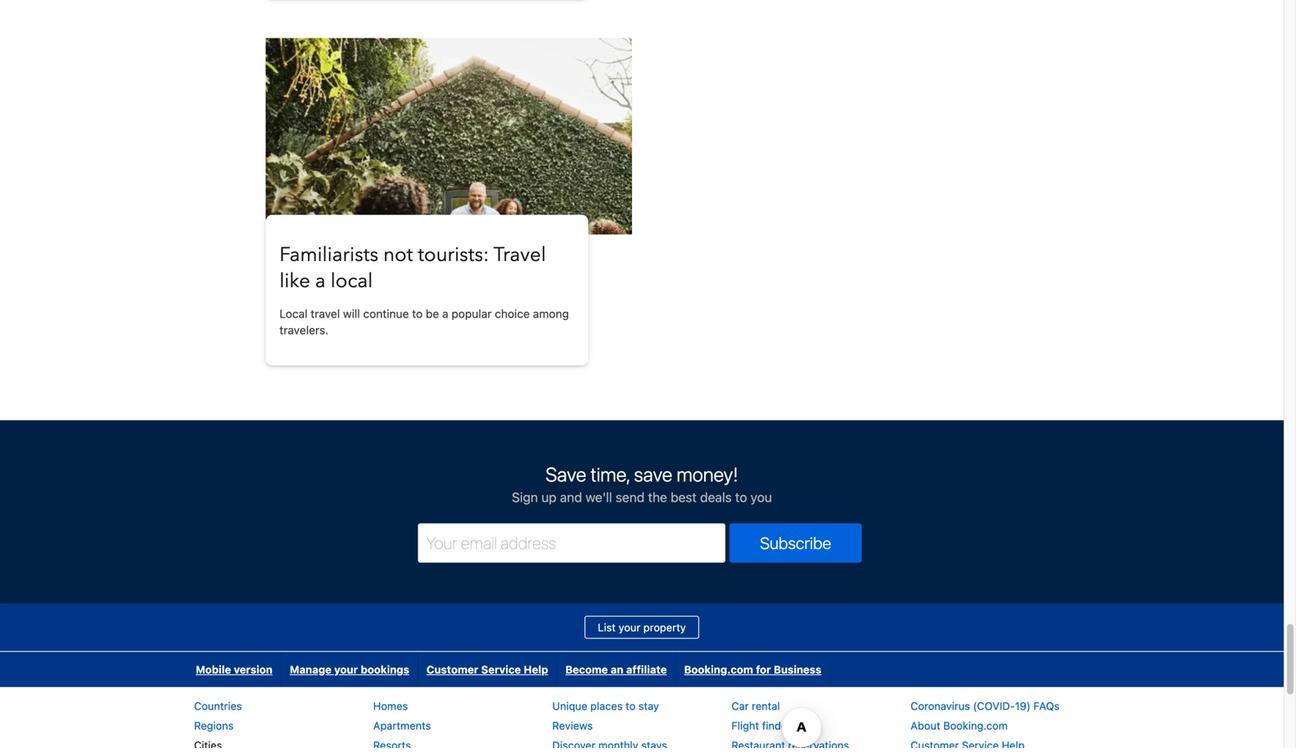 Task type: locate. For each thing, give the bounding box(es) containing it.
1 horizontal spatial a
[[442, 307, 448, 320]]

customer
[[427, 664, 479, 676]]

become an affiliate link
[[557, 652, 675, 687]]

choice
[[495, 307, 530, 320]]

to left stay
[[626, 700, 636, 712]]

popular
[[452, 307, 492, 320]]

2 vertical spatial to
[[626, 700, 636, 712]]

save time, save money! sign up and we'll send the best deals to you
[[512, 463, 772, 505]]

to
[[412, 307, 423, 320], [735, 490, 747, 505], [626, 700, 636, 712]]

faqs
[[1034, 700, 1060, 712]]

your right list
[[619, 621, 641, 634]]

subscribe button
[[730, 524, 862, 563]]

navigation containing mobile version
[[188, 652, 831, 687]]

0 vertical spatial a
[[315, 268, 326, 295]]

booking.com
[[684, 664, 753, 676], [943, 720, 1008, 732]]

apartments link
[[373, 720, 431, 732]]

a
[[315, 268, 326, 295], [442, 307, 448, 320]]

be
[[426, 307, 439, 320]]

like
[[280, 268, 310, 295]]

become an affiliate
[[565, 664, 667, 676]]

booking.com up the car
[[684, 664, 753, 676]]

up
[[542, 490, 557, 505]]

list
[[598, 621, 616, 634]]

0 horizontal spatial to
[[412, 307, 423, 320]]

customer service help
[[427, 664, 548, 676]]

and
[[560, 490, 582, 505]]

regions
[[194, 720, 234, 732]]

unique places to stay link
[[552, 700, 659, 712]]

regions link
[[194, 720, 234, 732]]

mobile
[[196, 664, 231, 676]]

property
[[644, 621, 686, 634]]

unique
[[552, 700, 588, 712]]

1 vertical spatial your
[[334, 664, 358, 676]]

navigation
[[188, 652, 831, 687]]

1 horizontal spatial booking.com
[[943, 720, 1008, 732]]

money!
[[677, 463, 738, 486]]

list your property link
[[585, 616, 699, 639]]

1 vertical spatial to
[[735, 490, 747, 505]]

0 horizontal spatial your
[[334, 664, 358, 676]]

2 horizontal spatial to
[[735, 490, 747, 505]]

will
[[343, 307, 360, 320]]

0 vertical spatial your
[[619, 621, 641, 634]]

booking.com down the coronavirus (covid-19) faqs link
[[943, 720, 1008, 732]]

coronavirus (covid-19) faqs about booking.com
[[911, 700, 1060, 732]]

a inside local travel will continue to be a popular choice among travelers.
[[442, 307, 448, 320]]

homes
[[373, 700, 408, 712]]

your right manage
[[334, 664, 358, 676]]

save
[[546, 463, 586, 486]]

0 vertical spatial booking.com
[[684, 664, 753, 676]]

1 vertical spatial a
[[442, 307, 448, 320]]

booking.com inside "link"
[[684, 664, 753, 676]]

your
[[619, 621, 641, 634], [334, 664, 358, 676]]

homes apartments
[[373, 700, 431, 732]]

bookings
[[361, 664, 409, 676]]

a right be
[[442, 307, 448, 320]]

0 horizontal spatial a
[[315, 268, 326, 295]]

navigation inside save time, save money! footer
[[188, 652, 831, 687]]

we'll
[[586, 490, 612, 505]]

to left be
[[412, 307, 423, 320]]

0 vertical spatial to
[[412, 307, 423, 320]]

you
[[751, 490, 772, 505]]

manage your bookings link
[[282, 652, 418, 687]]

0 horizontal spatial booking.com
[[684, 664, 753, 676]]

your for manage
[[334, 664, 358, 676]]

apartments
[[373, 720, 431, 732]]

countries link
[[194, 700, 242, 712]]

travelers.
[[280, 323, 329, 337]]

subscribe
[[760, 533, 831, 553]]

about
[[911, 720, 941, 732]]

1 horizontal spatial your
[[619, 621, 641, 634]]

the
[[648, 490, 667, 505]]

service
[[481, 664, 521, 676]]

tourists:
[[418, 241, 489, 268]]

homes link
[[373, 700, 408, 712]]

stay
[[639, 700, 659, 712]]

finder
[[762, 720, 791, 732]]

deals
[[700, 490, 732, 505]]

a right like
[[315, 268, 326, 295]]

1 horizontal spatial to
[[626, 700, 636, 712]]

to left you
[[735, 490, 747, 505]]

1 vertical spatial booking.com
[[943, 720, 1008, 732]]

list your property
[[598, 621, 686, 634]]



Task type: describe. For each thing, give the bounding box(es) containing it.
continue
[[363, 307, 409, 320]]

travel
[[311, 307, 340, 320]]

rental
[[752, 700, 780, 712]]

19)
[[1015, 700, 1031, 712]]

manage
[[290, 664, 332, 676]]

local
[[331, 268, 373, 295]]

send
[[616, 490, 645, 505]]

local travel will continue to be a popular choice among travelers.
[[280, 307, 569, 337]]

travel
[[494, 241, 546, 268]]

familiarists not tourists: travel like a local
[[280, 241, 546, 295]]

save time, save money! footer
[[0, 420, 1284, 748]]

not
[[383, 241, 413, 268]]

mobile version
[[196, 664, 273, 676]]

about booking.com link
[[911, 720, 1008, 732]]

a inside familiarists not tourists: travel like a local
[[315, 268, 326, 295]]

coronavirus (covid-19) faqs link
[[911, 700, 1060, 712]]

mobile version link
[[188, 652, 281, 687]]

car
[[732, 700, 749, 712]]

places
[[590, 700, 623, 712]]

to inside save time, save money! sign up and we'll send the best deals to you
[[735, 490, 747, 505]]

countries regions
[[194, 700, 242, 732]]

version
[[234, 664, 273, 676]]

flight
[[732, 720, 759, 732]]

flight finder link
[[732, 720, 791, 732]]

manage your bookings
[[290, 664, 409, 676]]

(covid-
[[973, 700, 1015, 712]]

become
[[565, 664, 608, 676]]

reviews
[[552, 720, 593, 732]]

affiliate
[[626, 664, 667, 676]]

save
[[634, 463, 673, 486]]

time,
[[591, 463, 630, 486]]

among
[[533, 307, 569, 320]]

best
[[671, 490, 697, 505]]

for
[[756, 664, 771, 676]]

local
[[280, 307, 308, 320]]

business
[[774, 664, 822, 676]]

unique places to stay reviews
[[552, 700, 659, 732]]

car rental link
[[732, 700, 780, 712]]

Your email address email field
[[418, 524, 726, 563]]

customer service help link
[[418, 652, 556, 687]]

familiarists
[[280, 241, 378, 268]]

countries
[[194, 700, 242, 712]]

an
[[611, 664, 624, 676]]

booking.com for business
[[684, 664, 822, 676]]

reviews link
[[552, 720, 593, 732]]

familiarists not tourists: travel like a local link
[[280, 241, 574, 295]]

coronavirus
[[911, 700, 970, 712]]

sign
[[512, 490, 538, 505]]

booking.com for business link
[[676, 652, 830, 687]]

your for list
[[619, 621, 641, 634]]

to inside local travel will continue to be a popular choice among travelers.
[[412, 307, 423, 320]]

help
[[524, 664, 548, 676]]

booking.com inside coronavirus (covid-19) faqs about booking.com
[[943, 720, 1008, 732]]

car rental flight finder
[[732, 700, 791, 732]]

to inside "unique places to stay reviews"
[[626, 700, 636, 712]]



Task type: vqa. For each thing, say whether or not it's contained in the screenshot.
easy
no



